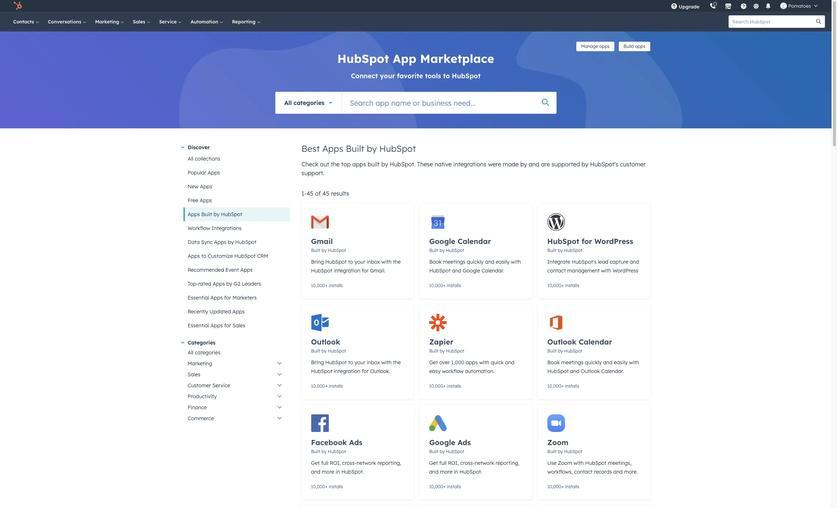 Task type: describe. For each thing, give the bounding box(es) containing it.
10,000 for outlook
[[311, 384, 325, 389]]

hubspot inside outlook calendar built by hubspot
[[564, 349, 583, 354]]

connect your favorite tools to hubspot
[[351, 72, 481, 80]]

app
[[393, 51, 417, 66]]

10,000 + installs for outlook
[[311, 384, 343, 389]]

google for google calendar
[[429, 237, 456, 246]]

installs for outlook
[[329, 384, 343, 389]]

get full roi, cross-network reporting, and more in hubspot. for google ads
[[429, 460, 520, 476]]

apps right event
[[240, 267, 253, 274]]

out
[[320, 161, 329, 168]]

all categories button
[[275, 92, 342, 114]]

0 horizontal spatial all categories
[[188, 350, 220, 356]]

hubspot app marketplace
[[338, 51, 494, 66]]

manage
[[581, 44, 598, 49]]

tyler black image
[[781, 3, 787, 9]]

for down top-rated apps by g2 leaders at the bottom of the page
[[224, 295, 231, 301]]

your for gmail
[[355, 259, 365, 266]]

hubspot inside google calendar built by hubspot
[[446, 248, 464, 254]]

apps right new
[[200, 184, 212, 190]]

0 horizontal spatial service
[[159, 19, 178, 25]]

contact inside use zoom with hubspot meetings, workflows, contact records and more.
[[574, 469, 593, 476]]

apps to customize hubspot crm
[[188, 253, 268, 260]]

data
[[188, 239, 200, 246]]

recently updated apps link
[[183, 305, 290, 319]]

built inside the outlook built by hubspot
[[311, 349, 320, 354]]

google calendar built by hubspot
[[429, 237, 491, 254]]

settings image
[[753, 3, 760, 10]]

top-rated apps by g2 leaders link
[[183, 277, 290, 291]]

sales inside essential apps for sales "link"
[[233, 323, 245, 329]]

integrate
[[548, 259, 571, 266]]

gmail
[[311, 237, 333, 246]]

0 horizontal spatial marketing
[[95, 19, 121, 25]]

apps to customize hubspot crm link
[[183, 249, 290, 263]]

built inside facebook ads built by hubspot
[[311, 449, 320, 455]]

by inside google ads built by hubspot
[[440, 449, 445, 455]]

1 horizontal spatial sales
[[188, 372, 200, 378]]

hubspot link
[[9, 1, 27, 10]]

by inside zapier built by hubspot
[[440, 349, 445, 354]]

hubspot inside use zoom with hubspot meetings, workflows, contact records and more.
[[585, 460, 607, 467]]

10,000 for gmail
[[311, 283, 325, 289]]

calendar for google calendar
[[458, 237, 491, 246]]

essential apps for marketers
[[188, 295, 257, 301]]

built inside gmail built by hubspot
[[311, 248, 320, 254]]

installs for google ads
[[447, 485, 461, 490]]

tools
[[425, 72, 441, 80]]

all for discover
[[188, 156, 194, 162]]

best apps built by hubspot
[[302, 143, 416, 154]]

crm
[[257, 253, 268, 260]]

1 horizontal spatial marketing link
[[183, 359, 290, 370]]

automation link
[[186, 12, 228, 32]]

categories
[[188, 340, 216, 347]]

installs for gmail
[[329, 283, 343, 289]]

help image
[[741, 3, 747, 10]]

easily for outlook calendar
[[614, 360, 628, 366]]

all categories inside popup button
[[284, 99, 325, 106]]

hubspot. for google ads
[[460, 469, 482, 476]]

service link
[[155, 12, 186, 32]]

build
[[624, 44, 634, 49]]

contacts link
[[9, 12, 43, 32]]

quick
[[491, 360, 504, 366]]

built inside zoom built by hubspot
[[548, 449, 557, 455]]

with inside "integrate hubspot's lead capture and contact management with wordpress"
[[601, 268, 612, 274]]

apps right manage
[[600, 44, 610, 49]]

in for google
[[454, 469, 458, 476]]

zoom inside use zoom with hubspot meetings, workflows, contact records and more.
[[558, 460, 572, 467]]

for inside the 'bring hubspot to your inbox with the hubspot integration for gmail.'
[[362, 268, 369, 274]]

hubspot inside zapier built by hubspot
[[446, 349, 464, 354]]

10,000 + installs for google ads
[[429, 485, 461, 490]]

discover
[[188, 144, 210, 151]]

1 45 from the left
[[307, 190, 314, 197]]

hubspot app marketplace link
[[338, 51, 494, 66]]

bring hubspot to your inbox with the hubspot integration for outlook.
[[311, 360, 401, 375]]

all for categories
[[188, 350, 194, 356]]

over
[[440, 360, 450, 366]]

marketplace
[[420, 51, 494, 66]]

all categories link
[[183, 348, 290, 359]]

best
[[302, 143, 320, 154]]

zapier built by hubspot
[[429, 338, 464, 354]]

0 horizontal spatial categories
[[195, 350, 220, 356]]

for inside hubspot for wordpress built by hubspot
[[582, 237, 592, 246]]

ads for facebook ads
[[349, 439, 363, 448]]

0 vertical spatial marketing link
[[91, 12, 129, 32]]

1 horizontal spatial marketing
[[188, 361, 212, 367]]

2 45 from the left
[[323, 190, 330, 197]]

full for facebook
[[321, 460, 329, 467]]

integration for outlook
[[334, 369, 361, 375]]

of
[[315, 190, 321, 197]]

marketers
[[233, 295, 257, 301]]

by inside zoom built by hubspot
[[558, 449, 563, 455]]

apps up out
[[322, 143, 344, 154]]

Search app name or business need... search field
[[342, 92, 557, 114]]

to inside bring hubspot to your inbox with the hubspot integration for outlook.
[[348, 360, 353, 366]]

apps built by hubspot link
[[183, 208, 290, 222]]

event
[[226, 267, 239, 274]]

pomatoes
[[789, 3, 811, 9]]

10,000 for facebook ads
[[311, 485, 325, 490]]

the for outlook
[[393, 360, 401, 366]]

workflow integrations
[[188, 225, 242, 232]]

meetings for outlook
[[561, 360, 584, 366]]

customer service
[[188, 383, 230, 389]]

ads for google ads
[[458, 439, 471, 448]]

outlook built by hubspot
[[311, 338, 346, 354]]

with inside use zoom with hubspot meetings, workflows, contact records and more.
[[574, 460, 584, 467]]

customize
[[208, 253, 233, 260]]

+ for outlook
[[325, 384, 328, 389]]

customer service link
[[183, 381, 290, 392]]

easily for google calendar
[[496, 259, 510, 266]]

get for facebook
[[311, 460, 320, 467]]

easy
[[429, 369, 441, 375]]

10,000 + installs for hubspot for wordpress
[[548, 283, 580, 289]]

favorite
[[397, 72, 423, 80]]

wordpress inside hubspot for wordpress built by hubspot
[[595, 237, 633, 246]]

and inside "integrate hubspot's lead capture and contact management with wordpress"
[[630, 259, 639, 266]]

get for zapier
[[429, 360, 438, 366]]

hubspot's inside the check out the top apps built by hubspot. these native integrations were made by and are supported by hubspot's customer support.
[[590, 161, 619, 168]]

for inside "link"
[[224, 323, 231, 329]]

+ for zoom
[[561, 485, 564, 490]]

apps inside "link"
[[211, 323, 223, 329]]

settings link
[[752, 2, 761, 10]]

wordpress inside "integrate hubspot's lead capture and contact management with wordpress"
[[613, 268, 639, 274]]

google ads built by hubspot
[[429, 439, 471, 455]]

meetings for google
[[443, 259, 466, 266]]

finance link
[[183, 403, 290, 414]]

apps down collections
[[208, 170, 220, 176]]

with inside 'get over 1,000 apps with quick and easy workflow automation.'
[[479, 360, 490, 366]]

more for google
[[440, 469, 453, 476]]

+ for gmail
[[325, 283, 328, 289]]

bring for gmail
[[311, 259, 324, 266]]

installs for outlook calendar
[[565, 384, 580, 389]]

built inside zapier built by hubspot
[[429, 349, 439, 354]]

collections
[[195, 156, 220, 162]]

network for facebook ads
[[357, 460, 376, 467]]

installs for zoom
[[565, 485, 580, 490]]

10,000 for google ads
[[429, 485, 443, 490]]

cross- for google
[[460, 460, 475, 467]]

roi, for facebook
[[330, 460, 341, 467]]

hubspot inside book meetings quickly and easily with hubspot and outlook calendar.
[[548, 369, 569, 375]]

search button
[[813, 15, 825, 28]]

your for outlook
[[355, 360, 365, 366]]

+ for zapier
[[443, 384, 446, 389]]

build apps link
[[619, 42, 650, 51]]

hubspot. for facebook ads
[[342, 469, 364, 476]]

recommended event apps
[[188, 267, 253, 274]]

top-rated apps by g2 leaders
[[188, 281, 261, 288]]

free
[[188, 197, 198, 204]]

apps down recommended event apps
[[213, 281, 225, 288]]

apps inside the check out the top apps built by hubspot. these native integrations were made by and are supported by hubspot's customer support.
[[352, 161, 366, 168]]

productivity link
[[183, 392, 290, 403]]

are
[[541, 161, 550, 168]]

apps down free
[[188, 211, 200, 218]]

1 horizontal spatial sales link
[[183, 370, 290, 381]]

check out the top apps built by hubspot. these native integrations were made by and are supported by hubspot's customer support.
[[302, 161, 646, 177]]

built inside outlook calendar built by hubspot
[[548, 349, 557, 354]]

made
[[503, 161, 519, 168]]

0 horizontal spatial sales link
[[129, 12, 155, 32]]

+ for outlook calendar
[[561, 384, 564, 389]]

built inside google calendar built by hubspot
[[429, 248, 439, 254]]

workflow
[[442, 369, 464, 375]]

service inside 'link'
[[213, 383, 230, 389]]

capture
[[610, 259, 629, 266]]

hubspot inside zoom built by hubspot
[[564, 449, 583, 455]]

workflows,
[[548, 469, 573, 476]]

full for google
[[440, 460, 447, 467]]

by inside outlook calendar built by hubspot
[[558, 349, 563, 354]]

leaders
[[242, 281, 261, 288]]

results
[[331, 190, 349, 197]]

pomatoes button
[[776, 0, 822, 12]]

marketplaces button
[[721, 0, 736, 12]]

and inside 'get over 1,000 apps with quick and easy workflow automation.'
[[505, 360, 515, 366]]

conversations link
[[43, 12, 91, 32]]

these
[[417, 161, 433, 168]]

apps down essential apps for marketers link
[[232, 309, 245, 315]]

get full roi, cross-network reporting, and more in hubspot. for facebook ads
[[311, 460, 401, 476]]



Task type: vqa. For each thing, say whether or not it's contained in the screenshot.


Task type: locate. For each thing, give the bounding box(es) containing it.
1 vertical spatial caret image
[[181, 342, 184, 344]]

2 horizontal spatial sales
[[233, 323, 245, 329]]

integration for gmail
[[334, 268, 361, 274]]

essential for essential apps for sales
[[188, 323, 209, 329]]

2 bring from the top
[[311, 360, 324, 366]]

wordpress up capture
[[595, 237, 633, 246]]

1 horizontal spatial 45
[[323, 190, 330, 197]]

0 horizontal spatial 45
[[307, 190, 314, 197]]

menu containing pomatoes
[[666, 0, 823, 12]]

1 roi, from the left
[[330, 460, 341, 467]]

1 horizontal spatial reporting,
[[496, 460, 520, 467]]

2 horizontal spatial hubspot.
[[460, 469, 482, 476]]

hubspot's up management at the bottom of page
[[572, 259, 597, 266]]

were
[[488, 161, 501, 168]]

essential down recently
[[188, 323, 209, 329]]

quickly inside book meetings quickly and easily with hubspot and outlook calendar.
[[585, 360, 602, 366]]

to
[[443, 72, 450, 80], [201, 253, 206, 260], [348, 259, 353, 266], [348, 360, 353, 366]]

+ for facebook ads
[[325, 485, 328, 490]]

caret image inside categories dropdown button
[[181, 342, 184, 344]]

network for google ads
[[475, 460, 494, 467]]

1 ads from the left
[[349, 439, 363, 448]]

check
[[302, 161, 319, 168]]

menu
[[666, 0, 823, 12]]

google
[[429, 237, 456, 246], [463, 268, 480, 274], [429, 439, 456, 448]]

10,000 for hubspot for wordpress
[[548, 283, 561, 289]]

menu item
[[705, 0, 706, 12]]

0 horizontal spatial quickly
[[467, 259, 484, 266]]

2 vertical spatial all
[[188, 350, 194, 356]]

zoom up workflows,
[[558, 460, 572, 467]]

1 vertical spatial inbox
[[367, 360, 380, 366]]

1 vertical spatial integration
[[334, 369, 361, 375]]

1 horizontal spatial network
[[475, 460, 494, 467]]

with
[[382, 259, 392, 266], [511, 259, 521, 266], [601, 268, 612, 274], [382, 360, 392, 366], [479, 360, 490, 366], [629, 360, 639, 366], [574, 460, 584, 467]]

apps right sync
[[214, 239, 227, 246]]

book down outlook calendar built by hubspot
[[548, 360, 560, 366]]

hubspot image
[[13, 1, 22, 10]]

zoom built by hubspot
[[548, 439, 583, 455]]

calendar. for outlook calendar
[[602, 369, 624, 375]]

caret image left discover
[[181, 147, 184, 148]]

get full roi, cross-network reporting, and more in hubspot. down google ads built by hubspot
[[429, 460, 520, 476]]

roi, down google ads built by hubspot
[[448, 460, 459, 467]]

the inside bring hubspot to your inbox with the hubspot integration for outlook.
[[393, 360, 401, 366]]

apps right free
[[200, 197, 212, 204]]

0 vertical spatial easily
[[496, 259, 510, 266]]

all
[[284, 99, 292, 106], [188, 156, 194, 162], [188, 350, 194, 356]]

outlook inside the outlook built by hubspot
[[311, 338, 340, 347]]

0 vertical spatial all categories
[[284, 99, 325, 106]]

0 vertical spatial service
[[159, 19, 178, 25]]

build apps
[[624, 44, 646, 49]]

inbox for gmail
[[367, 259, 380, 266]]

book for google
[[429, 259, 442, 266]]

2 inbox from the top
[[367, 360, 380, 366]]

bring down the outlook built by hubspot on the bottom left of page
[[311, 360, 324, 366]]

1 horizontal spatial ads
[[458, 439, 471, 448]]

built inside google ads built by hubspot
[[429, 449, 439, 455]]

by inside facebook ads built by hubspot
[[322, 449, 327, 455]]

hubspot. down facebook ads built by hubspot
[[342, 469, 364, 476]]

0 vertical spatial inbox
[[367, 259, 380, 266]]

hubspot inside google ads built by hubspot
[[446, 449, 464, 455]]

10,000 + installs for zoom
[[548, 485, 580, 490]]

the for gmail
[[393, 259, 401, 266]]

cross- for facebook
[[342, 460, 357, 467]]

by inside google calendar built by hubspot
[[440, 248, 445, 254]]

gmail built by hubspot
[[311, 237, 346, 254]]

integrate hubspot's lead capture and contact management with wordpress
[[548, 259, 639, 274]]

integration inside bring hubspot to your inbox with the hubspot integration for outlook.
[[334, 369, 361, 375]]

management
[[567, 268, 600, 274]]

1 integration from the top
[[334, 268, 361, 274]]

2 vertical spatial sales
[[188, 372, 200, 378]]

built
[[368, 161, 380, 168]]

1 vertical spatial all
[[188, 156, 194, 162]]

1 reporting, from the left
[[378, 460, 401, 467]]

outlook.
[[370, 369, 390, 375]]

1 vertical spatial quickly
[[585, 360, 602, 366]]

by inside gmail built by hubspot
[[322, 248, 327, 254]]

commerce
[[188, 416, 214, 422]]

installs for facebook ads
[[329, 485, 343, 490]]

get inside 'get over 1,000 apps with quick and easy workflow automation.'
[[429, 360, 438, 366]]

easily inside book meetings quickly and easily with hubspot and google calendar.
[[496, 259, 510, 266]]

0 vertical spatial hubspot's
[[590, 161, 619, 168]]

1 cross- from the left
[[342, 460, 357, 467]]

zoom inside zoom built by hubspot
[[548, 439, 569, 448]]

apps right build on the top right of page
[[635, 44, 646, 49]]

quickly for google calendar
[[467, 259, 484, 266]]

marketing link
[[91, 12, 129, 32], [183, 359, 290, 370]]

hubspot's
[[590, 161, 619, 168], [572, 259, 597, 266]]

book inside book meetings quickly and easily with hubspot and outlook calendar.
[[548, 360, 560, 366]]

outlook inside outlook calendar built by hubspot
[[548, 338, 577, 347]]

1 horizontal spatial roi,
[[448, 460, 459, 467]]

0 vertical spatial the
[[331, 161, 340, 168]]

essential
[[188, 295, 209, 301], [188, 323, 209, 329]]

0 horizontal spatial marketing link
[[91, 12, 129, 32]]

+ for hubspot for wordpress
[[561, 283, 564, 289]]

integration down the outlook built by hubspot on the bottom left of page
[[334, 369, 361, 375]]

full down google ads built by hubspot
[[440, 460, 447, 467]]

45 right of on the top
[[323, 190, 330, 197]]

inbox inside bring hubspot to your inbox with the hubspot integration for outlook.
[[367, 360, 380, 366]]

caret image left 'categories'
[[181, 342, 184, 344]]

1 get full roi, cross-network reporting, and more in hubspot. from the left
[[311, 460, 401, 476]]

quickly inside book meetings quickly and easily with hubspot and google calendar.
[[467, 259, 484, 266]]

outlook for calendar
[[548, 338, 577, 347]]

zoom up use
[[548, 439, 569, 448]]

google inside google calendar built by hubspot
[[429, 237, 456, 246]]

popular apps
[[188, 170, 220, 176]]

0 vertical spatial zoom
[[548, 439, 569, 448]]

0 horizontal spatial easily
[[496, 259, 510, 266]]

2 horizontal spatial outlook
[[581, 369, 600, 375]]

calling icon button
[[707, 1, 720, 11]]

hubspot inside book meetings quickly and easily with hubspot and google calendar.
[[429, 268, 451, 274]]

with inside book meetings quickly and easily with hubspot and google calendar.
[[511, 259, 521, 266]]

1 horizontal spatial categories
[[294, 99, 325, 106]]

reporting
[[232, 19, 257, 25]]

reporting,
[[378, 460, 401, 467], [496, 460, 520, 467]]

2 caret image from the top
[[181, 342, 184, 344]]

+
[[325, 283, 328, 289], [443, 283, 446, 289], [561, 283, 564, 289], [325, 384, 328, 389], [443, 384, 446, 389], [561, 384, 564, 389], [325, 485, 328, 490], [443, 485, 446, 490], [561, 485, 564, 490]]

calling icon image
[[710, 3, 717, 10]]

0 vertical spatial marketing
[[95, 19, 121, 25]]

with inside book meetings quickly and easily with hubspot and outlook calendar.
[[629, 360, 639, 366]]

book for outlook
[[548, 360, 560, 366]]

0 horizontal spatial roi,
[[330, 460, 341, 467]]

calendar inside google calendar built by hubspot
[[458, 237, 491, 246]]

1 vertical spatial the
[[393, 259, 401, 266]]

1 horizontal spatial service
[[213, 383, 230, 389]]

1 vertical spatial calendar
[[579, 338, 612, 347]]

data sync apps by hubspot
[[188, 239, 257, 246]]

inbox
[[367, 259, 380, 266], [367, 360, 380, 366]]

caret image
[[181, 147, 184, 148], [181, 342, 184, 344]]

0 vertical spatial google
[[429, 237, 456, 246]]

all inside popup button
[[284, 99, 292, 106]]

+ for google ads
[[443, 485, 446, 490]]

service left automation
[[159, 19, 178, 25]]

1 horizontal spatial full
[[440, 460, 447, 467]]

by inside hubspot for wordpress built by hubspot
[[558, 248, 563, 254]]

finance
[[188, 405, 207, 411]]

2 more from the left
[[440, 469, 453, 476]]

quickly down outlook calendar built by hubspot
[[585, 360, 602, 366]]

marketplaces image
[[725, 3, 732, 10]]

google for google ads
[[429, 439, 456, 448]]

2 ads from the left
[[458, 439, 471, 448]]

with inside the 'bring hubspot to your inbox with the hubspot integration for gmail.'
[[382, 259, 392, 266]]

0 horizontal spatial more
[[322, 469, 334, 476]]

service
[[159, 19, 178, 25], [213, 383, 230, 389]]

0 horizontal spatial book
[[429, 259, 442, 266]]

0 vertical spatial sales
[[133, 19, 147, 25]]

0 vertical spatial contact
[[548, 268, 566, 274]]

roi, down facebook ads built by hubspot
[[330, 460, 341, 467]]

native
[[435, 161, 452, 168]]

1 horizontal spatial book
[[548, 360, 560, 366]]

outlook calendar built by hubspot
[[548, 338, 612, 354]]

the inside the 'bring hubspot to your inbox with the hubspot integration for gmail.'
[[393, 259, 401, 266]]

discover button
[[181, 143, 290, 152]]

in for facebook
[[336, 469, 340, 476]]

1 vertical spatial google
[[463, 268, 480, 274]]

calendar. inside book meetings quickly and easily with hubspot and outlook calendar.
[[602, 369, 624, 375]]

in down google ads built by hubspot
[[454, 469, 458, 476]]

integration left gmail.
[[334, 268, 361, 274]]

g2
[[234, 281, 240, 288]]

10,000 for zapier
[[429, 384, 443, 389]]

to inside the 'bring hubspot to your inbox with the hubspot integration for gmail.'
[[348, 259, 353, 266]]

sales up customer
[[188, 372, 200, 378]]

ads inside google ads built by hubspot
[[458, 439, 471, 448]]

sales down recently updated apps link
[[233, 323, 245, 329]]

hubspot's inside "integrate hubspot's lead capture and contact management with wordpress"
[[572, 259, 597, 266]]

new apps link
[[183, 180, 290, 194]]

apps
[[322, 143, 344, 154], [208, 170, 220, 176], [200, 184, 212, 190], [200, 197, 212, 204], [188, 211, 200, 218], [214, 239, 227, 246], [188, 253, 200, 260], [240, 267, 253, 274], [213, 281, 225, 288], [211, 295, 223, 301], [232, 309, 245, 315], [211, 323, 223, 329]]

1 vertical spatial essential
[[188, 323, 209, 329]]

calendar inside outlook calendar built by hubspot
[[579, 338, 612, 347]]

0 vertical spatial quickly
[[467, 259, 484, 266]]

1 horizontal spatial quickly
[[585, 360, 602, 366]]

gmail.
[[370, 268, 386, 274]]

1 vertical spatial hubspot's
[[572, 259, 597, 266]]

0 horizontal spatial meetings
[[443, 259, 466, 266]]

0 horizontal spatial calendar
[[458, 237, 491, 246]]

2 integration from the top
[[334, 369, 361, 375]]

bring inside the 'bring hubspot to your inbox with the hubspot integration for gmail.'
[[311, 259, 324, 266]]

2 get full roi, cross-network reporting, and more in hubspot. from the left
[[429, 460, 520, 476]]

for
[[582, 237, 592, 246], [362, 268, 369, 274], [224, 295, 231, 301], [224, 323, 231, 329], [362, 369, 369, 375]]

2 vertical spatial the
[[393, 360, 401, 366]]

2 vertical spatial google
[[429, 439, 456, 448]]

get down google ads built by hubspot
[[429, 460, 438, 467]]

new
[[188, 184, 199, 190]]

0 horizontal spatial network
[[357, 460, 376, 467]]

0 horizontal spatial get full roi, cross-network reporting, and more in hubspot.
[[311, 460, 401, 476]]

0 horizontal spatial full
[[321, 460, 329, 467]]

hubspot inside facebook ads built by hubspot
[[328, 449, 346, 455]]

0 horizontal spatial sales
[[133, 19, 147, 25]]

reporting, for google ads
[[496, 460, 520, 467]]

10,000 for zoom
[[548, 485, 561, 490]]

essential up recently
[[188, 295, 209, 301]]

top-
[[188, 281, 198, 288]]

calendar. inside book meetings quickly and easily with hubspot and google calendar.
[[482, 268, 504, 274]]

1 vertical spatial easily
[[614, 360, 628, 366]]

your inside bring hubspot to your inbox with the hubspot integration for outlook.
[[355, 360, 365, 366]]

your inside the 'bring hubspot to your inbox with the hubspot integration for gmail.'
[[355, 259, 365, 266]]

calendar for outlook calendar
[[579, 338, 612, 347]]

and inside use zoom with hubspot meetings, workflows, contact records and more.
[[614, 469, 623, 476]]

recently updated apps
[[188, 309, 245, 315]]

service up productivity link
[[213, 383, 230, 389]]

1 horizontal spatial calendar
[[579, 338, 612, 347]]

1 vertical spatial marketing
[[188, 361, 212, 367]]

0 vertical spatial sales link
[[129, 12, 155, 32]]

more down facebook ads built by hubspot
[[322, 469, 334, 476]]

1,000
[[451, 360, 465, 366]]

calendar. for google calendar
[[482, 268, 504, 274]]

upgrade image
[[671, 3, 678, 10]]

essential inside "link"
[[188, 323, 209, 329]]

2 roi, from the left
[[448, 460, 459, 467]]

use zoom with hubspot meetings, workflows, contact records and more.
[[548, 460, 638, 476]]

outlook inside book meetings quickly and easily with hubspot and outlook calendar.
[[581, 369, 600, 375]]

get up the easy
[[429, 360, 438, 366]]

by inside the outlook built by hubspot
[[322, 349, 327, 354]]

caret image inside discover dropdown button
[[181, 147, 184, 148]]

1 vertical spatial meetings
[[561, 360, 584, 366]]

apps up recently updated apps on the left bottom of the page
[[211, 295, 223, 301]]

1 vertical spatial calendar.
[[602, 369, 624, 375]]

for inside bring hubspot to your inbox with the hubspot integration for outlook.
[[362, 369, 369, 375]]

2 cross- from the left
[[460, 460, 475, 467]]

for down updated
[[224, 323, 231, 329]]

1 vertical spatial zoom
[[558, 460, 572, 467]]

10,000 + installs for zapier
[[429, 384, 461, 389]]

facebook
[[311, 439, 347, 448]]

contact down the integrate
[[548, 268, 566, 274]]

bring for outlook
[[311, 360, 324, 366]]

conversations
[[48, 19, 83, 25]]

essential apps for marketers link
[[183, 291, 290, 305]]

1 horizontal spatial contact
[[574, 469, 593, 476]]

0 vertical spatial calendar.
[[482, 268, 504, 274]]

meetings down google calendar built by hubspot
[[443, 259, 466, 266]]

2 reporting, from the left
[[496, 460, 520, 467]]

get full roi, cross-network reporting, and more in hubspot. down facebook ads built by hubspot
[[311, 460, 401, 476]]

hubspot inside gmail built by hubspot
[[328, 248, 346, 254]]

0 vertical spatial bring
[[311, 259, 324, 266]]

for up "integrate hubspot's lead capture and contact management with wordpress"
[[582, 237, 592, 246]]

bring down gmail built by hubspot in the top of the page
[[311, 259, 324, 266]]

bring hubspot to your inbox with the hubspot integration for gmail.
[[311, 259, 401, 274]]

get
[[429, 360, 438, 366], [311, 460, 320, 467], [429, 460, 438, 467]]

all collections
[[188, 156, 220, 162]]

for left outlook.
[[362, 369, 369, 375]]

google inside book meetings quickly and easily with hubspot and google calendar.
[[463, 268, 480, 274]]

2 full from the left
[[440, 460, 447, 467]]

more down google ads built by hubspot
[[440, 469, 453, 476]]

1 vertical spatial sales link
[[183, 370, 290, 381]]

0 vertical spatial essential
[[188, 295, 209, 301]]

0 vertical spatial caret image
[[181, 147, 184, 148]]

caret image for discover
[[181, 147, 184, 148]]

0 horizontal spatial calendar.
[[482, 268, 504, 274]]

0 vertical spatial integration
[[334, 268, 361, 274]]

hubspot. inside the check out the top apps built by hubspot. these native integrations were made by and are supported by hubspot's customer support.
[[390, 161, 416, 168]]

hubspot. left these
[[390, 161, 416, 168]]

2 network from the left
[[475, 460, 494, 467]]

apps up "automation." at the bottom
[[466, 360, 478, 366]]

meetings down outlook calendar built by hubspot
[[561, 360, 584, 366]]

Search HubSpot search field
[[729, 15, 819, 28]]

hubspot
[[338, 51, 389, 66], [452, 72, 481, 80], [379, 143, 416, 154], [221, 211, 242, 218], [548, 237, 580, 246], [235, 239, 257, 246], [328, 248, 346, 254], [446, 248, 464, 254], [564, 248, 583, 254], [234, 253, 256, 260], [325, 259, 347, 266], [311, 268, 333, 274], [429, 268, 451, 274], [328, 349, 346, 354], [446, 349, 464, 354], [564, 349, 583, 354], [325, 360, 347, 366], [311, 369, 333, 375], [548, 369, 569, 375], [328, 449, 346, 455], [446, 449, 464, 455], [564, 449, 583, 455], [585, 460, 607, 467]]

1 horizontal spatial easily
[[614, 360, 628, 366]]

1 caret image from the top
[[181, 147, 184, 148]]

integrations
[[454, 161, 487, 168]]

built inside apps built by hubspot link
[[201, 211, 212, 218]]

integration inside the 'bring hubspot to your inbox with the hubspot integration for gmail.'
[[334, 268, 361, 274]]

1 vertical spatial all categories
[[188, 350, 220, 356]]

1 vertical spatial book
[[548, 360, 560, 366]]

rated
[[198, 281, 211, 288]]

full down facebook ads built by hubspot
[[321, 460, 329, 467]]

more for facebook
[[322, 469, 334, 476]]

0 vertical spatial calendar
[[458, 237, 491, 246]]

1 full from the left
[[321, 460, 329, 467]]

1 network from the left
[[357, 460, 376, 467]]

installs for hubspot for wordpress
[[565, 283, 580, 289]]

1 horizontal spatial calendar.
[[602, 369, 624, 375]]

quickly for outlook calendar
[[585, 360, 602, 366]]

0 horizontal spatial in
[[336, 469, 340, 476]]

0 vertical spatial wordpress
[[595, 237, 633, 246]]

supported
[[552, 161, 580, 168]]

0 vertical spatial categories
[[294, 99, 325, 106]]

categories inside popup button
[[294, 99, 325, 106]]

hubspot. down google ads built by hubspot
[[460, 469, 482, 476]]

installs
[[329, 283, 343, 289], [447, 283, 461, 289], [565, 283, 580, 289], [329, 384, 343, 389], [447, 384, 461, 389], [565, 384, 580, 389], [329, 485, 343, 490], [447, 485, 461, 490], [565, 485, 580, 490]]

45 left of on the top
[[307, 190, 314, 197]]

top
[[341, 161, 351, 168]]

0 horizontal spatial outlook
[[311, 338, 340, 347]]

2 in from the left
[[454, 469, 458, 476]]

apps down data
[[188, 253, 200, 260]]

the inside the check out the top apps built by hubspot. these native integrations were made by and are supported by hubspot's customer support.
[[331, 161, 340, 168]]

more
[[322, 469, 334, 476], [440, 469, 453, 476]]

meetings inside book meetings quickly and easily with hubspot and outlook calendar.
[[561, 360, 584, 366]]

1 more from the left
[[322, 469, 334, 476]]

installs for google calendar
[[447, 283, 461, 289]]

1 horizontal spatial in
[[454, 469, 458, 476]]

categories button
[[181, 339, 290, 348]]

get over 1,000 apps with quick and easy workflow automation.
[[429, 360, 515, 375]]

in
[[336, 469, 340, 476], [454, 469, 458, 476]]

10,000 + installs for gmail
[[311, 283, 343, 289]]

1 horizontal spatial more
[[440, 469, 453, 476]]

bring inside bring hubspot to your inbox with the hubspot integration for outlook.
[[311, 360, 324, 366]]

new apps
[[188, 184, 212, 190]]

apps down recently updated apps on the left bottom of the page
[[211, 323, 223, 329]]

10,000 + installs for outlook calendar
[[548, 384, 580, 389]]

and
[[529, 161, 540, 168], [485, 259, 495, 266], [630, 259, 639, 266], [452, 268, 462, 274], [505, 360, 515, 366], [603, 360, 613, 366], [570, 369, 580, 375], [311, 469, 321, 476], [429, 469, 439, 476], [614, 469, 623, 476]]

hubspot for wordpress built by hubspot
[[548, 237, 633, 254]]

45
[[307, 190, 314, 197], [323, 190, 330, 197]]

calendar up book meetings quickly and easily with hubspot and outlook calendar.
[[579, 338, 612, 347]]

roi, for google
[[448, 460, 459, 467]]

and inside the check out the top apps built by hubspot. these native integrations were made by and are supported by hubspot's customer support.
[[529, 161, 540, 168]]

network
[[357, 460, 376, 467], [475, 460, 494, 467]]

reporting, for facebook ads
[[378, 460, 401, 467]]

meetings inside book meetings quickly and easily with hubspot and google calendar.
[[443, 259, 466, 266]]

outlook for built
[[311, 338, 340, 347]]

2 essential from the top
[[188, 323, 209, 329]]

apps inside "link"
[[635, 44, 646, 49]]

0 vertical spatial all
[[284, 99, 292, 106]]

1 vertical spatial categories
[[195, 350, 220, 356]]

essential for essential apps for marketers
[[188, 295, 209, 301]]

1 inbox from the top
[[367, 259, 380, 266]]

1 horizontal spatial cross-
[[460, 460, 475, 467]]

1 vertical spatial service
[[213, 383, 230, 389]]

1-
[[302, 190, 307, 197]]

search image
[[817, 19, 822, 24]]

ads inside facebook ads built by hubspot
[[349, 439, 363, 448]]

apps built by hubspot
[[188, 211, 242, 218]]

0 horizontal spatial cross-
[[342, 460, 357, 467]]

inbox up outlook.
[[367, 360, 380, 366]]

hubspot inside the outlook built by hubspot
[[328, 349, 346, 354]]

10,000 for google calendar
[[429, 283, 443, 289]]

get down facebook
[[311, 460, 320, 467]]

quickly
[[467, 259, 484, 266], [585, 360, 602, 366]]

google inside google ads built by hubspot
[[429, 439, 456, 448]]

0 vertical spatial meetings
[[443, 259, 466, 266]]

1 in from the left
[[336, 469, 340, 476]]

notifications button
[[762, 0, 775, 12]]

in down facebook ads built by hubspot
[[336, 469, 340, 476]]

built inside hubspot for wordpress built by hubspot
[[548, 248, 557, 254]]

updated
[[210, 309, 231, 315]]

get for google
[[429, 460, 438, 467]]

automation
[[191, 19, 220, 25]]

free apps
[[188, 197, 212, 204]]

10,000 + installs for google calendar
[[429, 283, 461, 289]]

inbox up gmail.
[[367, 259, 380, 266]]

inbox inside the 'bring hubspot to your inbox with the hubspot integration for gmail.'
[[367, 259, 380, 266]]

free apps link
[[183, 194, 290, 208]]

0 horizontal spatial reporting,
[[378, 460, 401, 467]]

productivity
[[188, 394, 217, 400]]

notifications image
[[765, 3, 772, 10]]

with inside bring hubspot to your inbox with the hubspot integration for outlook.
[[382, 360, 392, 366]]

wordpress down capture
[[613, 268, 639, 274]]

caret image for categories
[[181, 342, 184, 344]]

+ for google calendar
[[443, 283, 446, 289]]

1 horizontal spatial hubspot.
[[390, 161, 416, 168]]

meetings,
[[608, 460, 632, 467]]

calendar up book meetings quickly and easily with hubspot and google calendar.
[[458, 237, 491, 246]]

quickly down google calendar built by hubspot
[[467, 259, 484, 266]]

book inside book meetings quickly and easily with hubspot and google calendar.
[[429, 259, 442, 266]]

workflow
[[188, 225, 210, 232]]

cross- down google ads built by hubspot
[[460, 460, 475, 467]]

sales left service link
[[133, 19, 147, 25]]

apps inside 'get over 1,000 apps with quick and easy workflow automation.'
[[466, 360, 478, 366]]

10,000 for outlook calendar
[[548, 384, 561, 389]]

workflow integrations link
[[183, 222, 290, 236]]

1 vertical spatial marketing link
[[183, 359, 290, 370]]

inbox for outlook
[[367, 360, 380, 366]]

contact inside "integrate hubspot's lead capture and contact management with wordpress"
[[548, 268, 566, 274]]

installs for zapier
[[447, 384, 461, 389]]

book down google calendar built by hubspot
[[429, 259, 442, 266]]

manage apps link
[[577, 42, 615, 51]]

for left gmail.
[[362, 268, 369, 274]]

0 vertical spatial your
[[380, 72, 395, 80]]

apps right top
[[352, 161, 366, 168]]

cross- down facebook ads built by hubspot
[[342, 460, 357, 467]]

calendar.
[[482, 268, 504, 274], [602, 369, 624, 375]]

full
[[321, 460, 329, 467], [440, 460, 447, 467]]

1 essential from the top
[[188, 295, 209, 301]]

1 vertical spatial wordpress
[[613, 268, 639, 274]]

contact left records
[[574, 469, 593, 476]]

connect
[[351, 72, 378, 80]]

1 vertical spatial bring
[[311, 360, 324, 366]]

0 vertical spatial book
[[429, 259, 442, 266]]

hubspot's left customer
[[590, 161, 619, 168]]

1 bring from the top
[[311, 259, 324, 266]]

automation.
[[465, 369, 495, 375]]

help button
[[738, 0, 750, 12]]

10,000 + installs for facebook ads
[[311, 485, 343, 490]]

easily inside book meetings quickly and easily with hubspot and outlook calendar.
[[614, 360, 628, 366]]

recommended event apps link
[[183, 263, 290, 277]]

1 horizontal spatial all categories
[[284, 99, 325, 106]]



